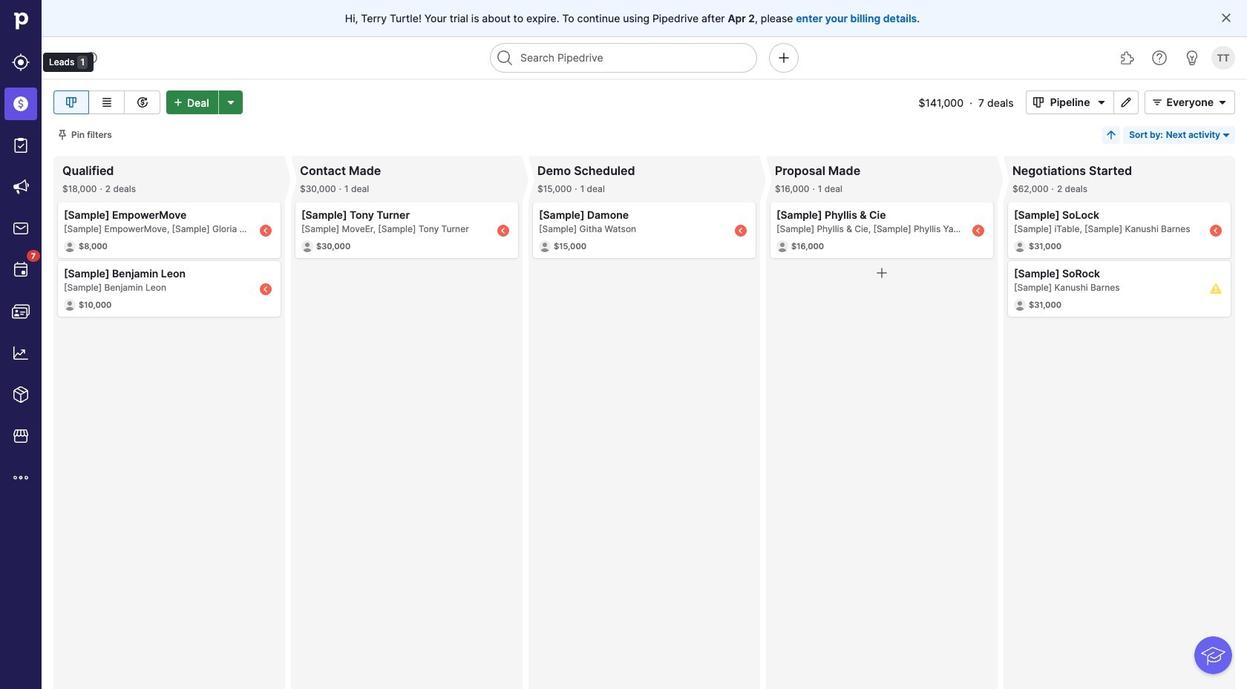 Task type: describe. For each thing, give the bounding box(es) containing it.
forecast image
[[133, 94, 151, 111]]

marketplace image
[[12, 428, 30, 445]]

edit pipeline image
[[1118, 97, 1136, 108]]

sales inbox image
[[12, 220, 30, 238]]

sales assistant image
[[1183, 49, 1201, 67]]

info image
[[86, 52, 97, 64]]

products image
[[12, 386, 30, 404]]

change order image
[[1106, 129, 1118, 141]]

more image
[[12, 469, 30, 487]]

projects image
[[12, 137, 30, 154]]

quick help image
[[1151, 49, 1169, 67]]

quick add image
[[775, 49, 793, 67]]

Search Pipedrive field
[[490, 43, 757, 73]]



Task type: vqa. For each thing, say whether or not it's contained in the screenshot.
Quick add IMAGE
yes



Task type: locate. For each thing, give the bounding box(es) containing it.
menu item
[[0, 83, 42, 125]]

contacts image
[[12, 303, 30, 321]]

color primary image
[[1221, 12, 1233, 24], [1030, 97, 1047, 108], [1093, 97, 1111, 108], [56, 129, 68, 141]]

home image
[[10, 10, 32, 32]]

color undefined image
[[12, 261, 30, 279]]

add deal options image
[[222, 97, 240, 108]]

color primary inverted image
[[169, 97, 187, 108]]

list image
[[98, 94, 115, 111]]

deals image
[[12, 95, 30, 113]]

knowledge center bot, also known as kc bot is an onboarding assistant that allows you to see the list of onboarding items in one place for quick and easy reference. this improves your in-app experience. image
[[1195, 637, 1233, 675]]

color primary image
[[1149, 97, 1167, 108], [1214, 97, 1232, 108], [1221, 129, 1233, 141], [873, 264, 891, 282]]

menu
[[0, 0, 94, 690]]

add deal element
[[166, 91, 242, 114]]

insights image
[[12, 345, 30, 362]]

leads image
[[12, 53, 30, 71]]

pipeline image
[[62, 94, 80, 111]]

campaigns image
[[12, 178, 30, 196]]



